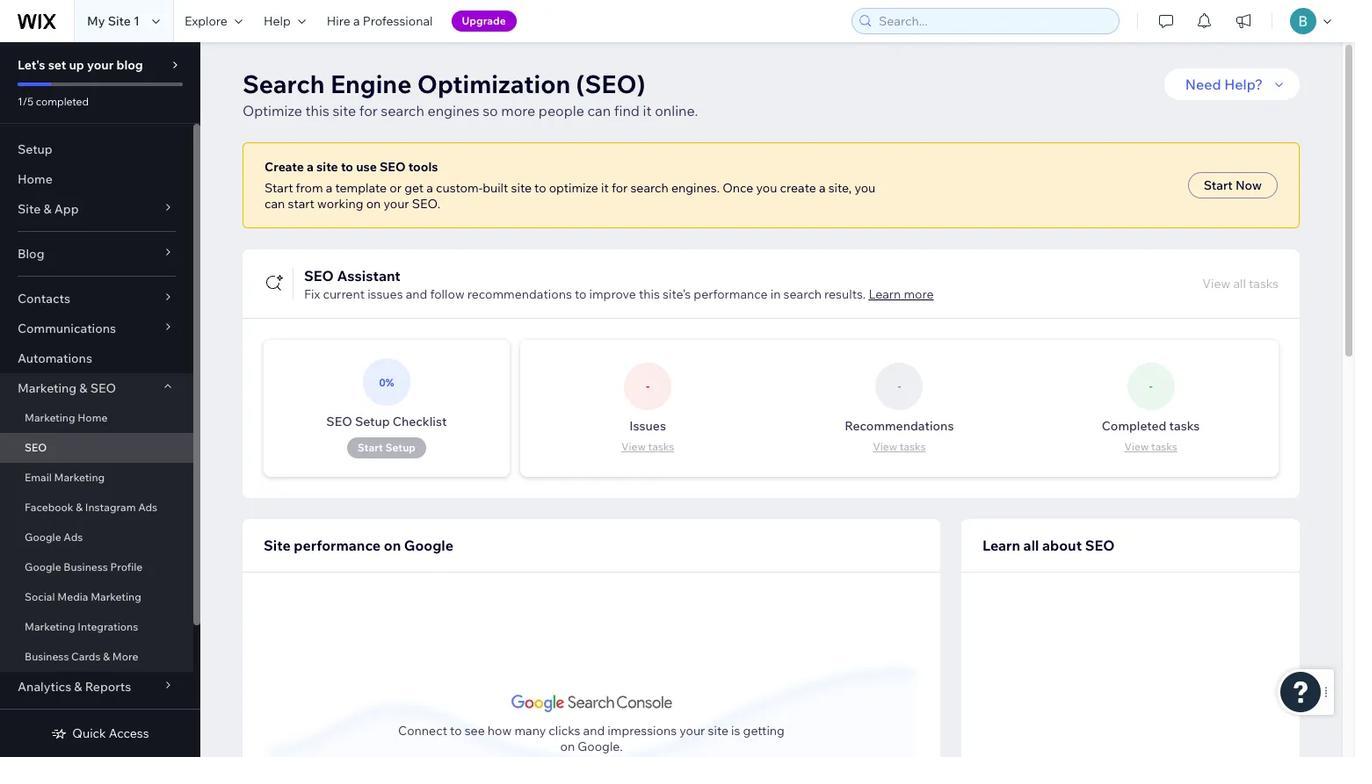 Task type: locate. For each thing, give the bounding box(es) containing it.
&
[[43, 201, 52, 217], [79, 381, 88, 397], [76, 501, 83, 514], [103, 651, 110, 664], [74, 680, 82, 696]]

a
[[353, 13, 360, 29], [307, 159, 314, 175], [326, 180, 333, 196], [427, 180, 433, 196], [819, 180, 826, 196]]

1 horizontal spatial learn
[[983, 537, 1021, 555]]

learn left all at the right bottom of the page
[[983, 537, 1021, 555]]

facebook & instagram ads link
[[0, 493, 193, 523]]

0 horizontal spatial search
[[381, 102, 425, 120]]

for down engine
[[359, 102, 378, 120]]

0 horizontal spatial ads
[[64, 531, 83, 544]]

1 vertical spatial learn
[[983, 537, 1021, 555]]

1 horizontal spatial performance
[[694, 287, 768, 302]]

0 vertical spatial search
[[381, 102, 425, 120]]

2 vertical spatial search
[[784, 287, 822, 302]]

and
[[406, 287, 428, 302], [583, 723, 605, 739]]

2 vertical spatial site
[[264, 537, 291, 555]]

0 horizontal spatial site
[[18, 201, 41, 217]]

results.
[[825, 287, 866, 302]]

marketing down automations
[[18, 381, 77, 397]]

2 - from the left
[[898, 380, 902, 393]]

quick
[[72, 726, 106, 742]]

find
[[614, 102, 640, 120]]

0 horizontal spatial more
[[501, 102, 536, 120]]

tasks
[[1170, 418, 1201, 434]]

1 horizontal spatial it
[[643, 102, 652, 120]]

1/5
[[18, 95, 34, 108]]

1 horizontal spatial more
[[904, 287, 934, 302]]

on inside create a site to use seo tools start from a template or get a custom-built site to optimize it for search engines. once you create a site, you can start working on your seo.
[[366, 196, 381, 212]]

marketing for integrations
[[25, 621, 75, 634]]

0 horizontal spatial this
[[306, 102, 330, 120]]

-
[[646, 380, 650, 393], [898, 380, 902, 393], [1150, 380, 1153, 393]]

- up recommendations
[[898, 380, 902, 393]]

more
[[501, 102, 536, 120], [904, 287, 934, 302]]

0 vertical spatial learn
[[869, 287, 902, 302]]

2 horizontal spatial search
[[784, 287, 822, 302]]

a right get
[[427, 180, 433, 196]]

ads right instagram
[[138, 501, 158, 514]]

1 vertical spatial can
[[265, 196, 285, 212]]

0 horizontal spatial learn
[[869, 287, 902, 302]]

learn all about seo heading
[[983, 536, 1115, 557]]

seo up fix
[[304, 267, 334, 285]]

performance inside seo assistant fix current issues and follow recommendations to improve this site's performance in search results. learn more
[[694, 287, 768, 302]]

ads inside google ads 'link'
[[64, 531, 83, 544]]

site down engine
[[333, 102, 356, 120]]

to left improve
[[575, 287, 587, 302]]

home down "marketing & seo" "popup button" in the left of the page
[[78, 412, 108, 425]]

1 vertical spatial setup
[[355, 414, 390, 430]]

start
[[288, 196, 315, 212]]

0 horizontal spatial setup
[[18, 142, 53, 157]]

set
[[48, 57, 66, 73]]

1 vertical spatial your
[[384, 196, 409, 212]]

seo right about
[[1086, 537, 1115, 555]]

1 horizontal spatial start
[[1204, 178, 1233, 193]]

0 vertical spatial ads
[[138, 501, 158, 514]]

it right optimize at the top of the page
[[602, 180, 609, 196]]

seo up or
[[380, 159, 406, 175]]

& left the app
[[43, 201, 52, 217]]

optimize
[[549, 180, 599, 196]]

0%
[[379, 376, 394, 389]]

facebook
[[25, 501, 73, 514]]

business up the social media marketing
[[64, 561, 108, 574]]

optimize
[[243, 102, 302, 120]]

0 horizontal spatial for
[[359, 102, 378, 120]]

to left see
[[450, 723, 462, 739]]

& left the reports
[[74, 680, 82, 696]]

help button
[[253, 0, 316, 42]]

social media marketing
[[25, 591, 141, 604]]

1 horizontal spatial search
[[631, 180, 669, 196]]

2 horizontal spatial site
[[264, 537, 291, 555]]

search
[[243, 69, 325, 99]]

1 horizontal spatial this
[[639, 287, 660, 302]]

search left engines.
[[631, 180, 669, 196]]

blog button
[[0, 239, 193, 269]]

this down "search"
[[306, 102, 330, 120]]

let's set up your blog
[[18, 57, 143, 73]]

1 vertical spatial more
[[904, 287, 934, 302]]

start left now
[[1204, 178, 1233, 193]]

and right clicks
[[583, 723, 605, 739]]

seo up marketing home link
[[90, 381, 116, 397]]

& for instagram
[[76, 501, 83, 514]]

0 horizontal spatial it
[[602, 180, 609, 196]]

help
[[264, 13, 291, 29]]

need help? button
[[1165, 69, 1301, 100]]

1 vertical spatial it
[[602, 180, 609, 196]]

2 vertical spatial on
[[561, 739, 575, 755]]

hire a professional link
[[316, 0, 444, 42]]

upgrade
[[462, 14, 506, 27]]

this left site's
[[639, 287, 660, 302]]

0 vertical spatial for
[[359, 102, 378, 120]]

for right optimize at the top of the page
[[612, 180, 628, 196]]

to inside seo assistant fix current issues and follow recommendations to improve this site's performance in search results. learn more
[[575, 287, 587, 302]]

0 vertical spatial more
[[501, 102, 536, 120]]

and inside connect to see how many clicks and impressions your site is getting on google.
[[583, 723, 605, 739]]

3 - from the left
[[1150, 380, 1153, 393]]

google ads link
[[0, 523, 193, 553]]

0 horizontal spatial -
[[646, 380, 650, 393]]

1 vertical spatial home
[[78, 412, 108, 425]]

completed
[[1103, 418, 1167, 434]]

search engine optimization (seo) optimize this site for search engines so more people can find it online.
[[243, 69, 698, 120]]

start down create
[[265, 180, 293, 196]]

site inside connect to see how many clicks and impressions your site is getting on google.
[[708, 723, 729, 739]]

1 horizontal spatial on
[[384, 537, 401, 555]]

template
[[335, 180, 387, 196]]

2 you from the left
[[855, 180, 876, 196]]

0 vertical spatial it
[[643, 102, 652, 120]]

search right in
[[784, 287, 822, 302]]

2 horizontal spatial on
[[561, 739, 575, 755]]

marketing inside "popup button"
[[18, 381, 77, 397]]

you right site,
[[855, 180, 876, 196]]

2 vertical spatial your
[[680, 723, 706, 739]]

0 vertical spatial and
[[406, 287, 428, 302]]

& right facebook
[[76, 501, 83, 514]]

seo
[[380, 159, 406, 175], [304, 267, 334, 285], [90, 381, 116, 397], [327, 414, 352, 430], [25, 441, 47, 455], [1086, 537, 1115, 555]]

contacts button
[[0, 284, 193, 314]]

business cards & more link
[[0, 643, 193, 673]]

integrations
[[78, 621, 138, 634]]

hire a professional
[[327, 13, 433, 29]]

google inside 'link'
[[25, 531, 61, 544]]

email marketing
[[25, 471, 105, 485]]

site for site & app
[[18, 201, 41, 217]]

communications
[[18, 321, 116, 337]]

seo left checklist
[[327, 414, 352, 430]]

- for recommendations
[[898, 380, 902, 393]]

home up site & app
[[18, 171, 53, 187]]

0 vertical spatial this
[[306, 102, 330, 120]]

site inside heading
[[264, 537, 291, 555]]

1 vertical spatial search
[[631, 180, 669, 196]]

0 horizontal spatial you
[[757, 180, 778, 196]]

0 vertical spatial performance
[[694, 287, 768, 302]]

quick access
[[72, 726, 149, 742]]

& down automations link
[[79, 381, 88, 397]]

get
[[405, 180, 424, 196]]

google business profile
[[25, 561, 143, 574]]

- up the issues on the bottom of the page
[[646, 380, 650, 393]]

your right up
[[87, 57, 114, 73]]

2 horizontal spatial -
[[1150, 380, 1153, 393]]

ads up google business profile
[[64, 531, 83, 544]]

setup down 0%
[[355, 414, 390, 430]]

marketing
[[18, 381, 77, 397], [25, 412, 75, 425], [54, 471, 105, 485], [91, 591, 141, 604], [25, 621, 75, 634]]

home link
[[0, 164, 193, 194]]

learn right results.
[[869, 287, 902, 302]]

search inside create a site to use seo tools start from a template or get a custom-built site to optimize it for search engines. once you create a site, you can start working on your seo.
[[631, 180, 669, 196]]

and inside seo assistant fix current issues and follow recommendations to improve this site's performance in search results. learn more
[[406, 287, 428, 302]]

0 vertical spatial business
[[64, 561, 108, 574]]

business inside business cards & more link
[[25, 651, 69, 664]]

for
[[359, 102, 378, 120], [612, 180, 628, 196]]

- up completed tasks
[[1150, 380, 1153, 393]]

ads inside the facebook & instagram ads link
[[138, 501, 158, 514]]

1 vertical spatial this
[[639, 287, 660, 302]]

marketing down marketing & seo
[[25, 412, 75, 425]]

0 horizontal spatial on
[[366, 196, 381, 212]]

so
[[483, 102, 498, 120]]

learn inside heading
[[983, 537, 1021, 555]]

let's
[[18, 57, 45, 73]]

and left "follow"
[[406, 287, 428, 302]]

setup down 1/5
[[18, 142, 53, 157]]

your left seo.
[[384, 196, 409, 212]]

0 horizontal spatial and
[[406, 287, 428, 302]]

about
[[1043, 537, 1083, 555]]

1 horizontal spatial and
[[583, 723, 605, 739]]

0 horizontal spatial start
[[265, 180, 293, 196]]

0 horizontal spatial performance
[[294, 537, 381, 555]]

business cards & more
[[25, 651, 138, 664]]

start now
[[1204, 178, 1263, 193]]

or
[[390, 180, 402, 196]]

- for issues
[[646, 380, 650, 393]]

site for site performance on google
[[264, 537, 291, 555]]

0 vertical spatial home
[[18, 171, 53, 187]]

a right from
[[326, 180, 333, 196]]

you right the once
[[757, 180, 778, 196]]

google
[[25, 531, 61, 544], [404, 537, 454, 555], [25, 561, 61, 574]]

marketing home
[[25, 412, 108, 425]]

1 vertical spatial business
[[25, 651, 69, 664]]

a right hire
[[353, 13, 360, 29]]

1 horizontal spatial -
[[898, 380, 902, 393]]

your left is at bottom right
[[680, 723, 706, 739]]

can left find
[[588, 102, 611, 120]]

1 horizontal spatial ads
[[138, 501, 158, 514]]

0 vertical spatial can
[[588, 102, 611, 120]]

1 vertical spatial performance
[[294, 537, 381, 555]]

0 horizontal spatial home
[[18, 171, 53, 187]]

google.
[[578, 739, 623, 755]]

start
[[1204, 178, 1233, 193], [265, 180, 293, 196]]

search down engine
[[381, 102, 425, 120]]

can
[[588, 102, 611, 120], [265, 196, 285, 212]]

1/5 completed
[[18, 95, 89, 108]]

access
[[109, 726, 149, 742]]

email
[[25, 471, 52, 485]]

more right results.
[[904, 287, 934, 302]]

1 horizontal spatial for
[[612, 180, 628, 196]]

& inside popup button
[[74, 680, 82, 696]]

0 horizontal spatial your
[[87, 57, 114, 73]]

connect to see how many clicks and impressions your site is getting on google.
[[398, 723, 785, 755]]

0 vertical spatial site
[[108, 13, 131, 29]]

1 vertical spatial ads
[[64, 531, 83, 544]]

custom-
[[436, 180, 483, 196]]

1 horizontal spatial can
[[588, 102, 611, 120]]

site inside search engine optimization (seo) optimize this site for search engines so more people can find it online.
[[333, 102, 356, 120]]

can left the start
[[265, 196, 285, 212]]

1 vertical spatial and
[[583, 723, 605, 739]]

can inside search engine optimization (seo) optimize this site for search engines so more people can find it online.
[[588, 102, 611, 120]]

1 horizontal spatial you
[[855, 180, 876, 196]]

marketing & seo
[[18, 381, 116, 397]]

1 vertical spatial site
[[18, 201, 41, 217]]

business up analytics
[[25, 651, 69, 664]]

0 vertical spatial on
[[366, 196, 381, 212]]

& left more
[[103, 651, 110, 664]]

0 vertical spatial your
[[87, 57, 114, 73]]

marketing down social on the left bottom
[[25, 621, 75, 634]]

marketing integrations
[[25, 621, 138, 634]]

site left is at bottom right
[[708, 723, 729, 739]]

1 horizontal spatial your
[[384, 196, 409, 212]]

1 vertical spatial for
[[612, 180, 628, 196]]

to left use
[[341, 159, 354, 175]]

2 horizontal spatial your
[[680, 723, 706, 739]]

0 vertical spatial setup
[[18, 142, 53, 157]]

this
[[306, 102, 330, 120], [639, 287, 660, 302]]

site inside "popup button"
[[18, 201, 41, 217]]

it right find
[[643, 102, 652, 120]]

1 horizontal spatial setup
[[355, 414, 390, 430]]

more right so
[[501, 102, 536, 120]]

0 horizontal spatial can
[[265, 196, 285, 212]]

completed tasks
[[1103, 418, 1201, 434]]

issues
[[368, 287, 403, 302]]

blog
[[18, 246, 44, 262]]

it
[[643, 102, 652, 120], [602, 180, 609, 196]]

to
[[341, 159, 354, 175], [535, 180, 547, 196], [575, 287, 587, 302], [450, 723, 462, 739]]

& for reports
[[74, 680, 82, 696]]

1 vertical spatial on
[[384, 537, 401, 555]]

learn more link
[[869, 287, 934, 302]]

1 - from the left
[[646, 380, 650, 393]]

1 horizontal spatial home
[[78, 412, 108, 425]]

seo inside create a site to use seo tools start from a template or get a custom-built site to optimize it for search engines. once you create a site, you can start working on your seo.
[[380, 159, 406, 175]]

performance
[[694, 287, 768, 302], [294, 537, 381, 555]]

recommendations
[[468, 287, 572, 302]]



Task type: vqa. For each thing, say whether or not it's contained in the screenshot.
&
yes



Task type: describe. For each thing, give the bounding box(es) containing it.
explore
[[185, 13, 228, 29]]

learn inside seo assistant fix current issues and follow recommendations to improve this site's performance in search results. learn more
[[869, 287, 902, 302]]

automations link
[[0, 344, 193, 374]]

engines.
[[672, 180, 720, 196]]

learn all about seo
[[983, 537, 1115, 555]]

this inside seo assistant fix current issues and follow recommendations to improve this site's performance in search results. learn more
[[639, 287, 660, 302]]

google for google business profile
[[25, 561, 61, 574]]

completed
[[36, 95, 89, 108]]

more
[[112, 651, 138, 664]]

seo up email
[[25, 441, 47, 455]]

Search... field
[[874, 9, 1114, 33]]

start now button
[[1189, 172, 1279, 199]]

engine
[[331, 69, 412, 99]]

marketing integrations link
[[0, 613, 193, 643]]

see
[[465, 723, 485, 739]]

seo link
[[0, 434, 193, 463]]

start inside button
[[1204, 178, 1233, 193]]

all
[[1024, 537, 1040, 555]]

site right built
[[511, 180, 532, 196]]

marketing up integrations on the bottom
[[91, 591, 141, 604]]

seo inside "popup button"
[[90, 381, 116, 397]]

a inside hire a professional link
[[353, 13, 360, 29]]

social
[[25, 591, 55, 604]]

marketing home link
[[0, 404, 193, 434]]

up
[[69, 57, 84, 73]]

& for seo
[[79, 381, 88, 397]]

optimization
[[417, 69, 571, 99]]

once
[[723, 180, 754, 196]]

communications button
[[0, 314, 193, 344]]

seo inside seo assistant fix current issues and follow recommendations to improve this site's performance in search results. learn more
[[304, 267, 334, 285]]

connect
[[398, 723, 448, 739]]

google for google ads
[[25, 531, 61, 544]]

email marketing link
[[0, 463, 193, 493]]

- for completed tasks
[[1150, 380, 1153, 393]]

site's
[[663, 287, 691, 302]]

checklist
[[393, 414, 447, 430]]

site performance on google heading
[[264, 536, 454, 557]]

follow
[[430, 287, 465, 302]]

analytics & reports
[[18, 680, 131, 696]]

1 horizontal spatial site
[[108, 13, 131, 29]]

analytics & reports button
[[0, 673, 193, 703]]

1 you from the left
[[757, 180, 778, 196]]

many
[[515, 723, 546, 739]]

is
[[732, 723, 741, 739]]

search inside search engine optimization (seo) optimize this site for search engines so more people can find it online.
[[381, 102, 425, 120]]

google ads
[[25, 531, 83, 544]]

from
[[296, 180, 323, 196]]

a up from
[[307, 159, 314, 175]]

to inside connect to see how many clicks and impressions your site is getting on google.
[[450, 723, 462, 739]]

reports
[[85, 680, 131, 696]]

how
[[488, 723, 512, 739]]

social media marketing link
[[0, 583, 193, 613]]

setup link
[[0, 135, 193, 164]]

site up from
[[317, 159, 338, 175]]

search inside seo assistant fix current issues and follow recommendations to improve this site's performance in search results. learn more
[[784, 287, 822, 302]]

assistant
[[337, 267, 401, 285]]

seo inside heading
[[1086, 537, 1115, 555]]

profile
[[110, 561, 143, 574]]

help?
[[1225, 76, 1264, 93]]

people
[[539, 102, 585, 120]]

improve
[[590, 287, 637, 302]]

marketing & seo button
[[0, 374, 193, 404]]

your inside connect to see how many clicks and impressions your site is getting on google.
[[680, 723, 706, 739]]

it inside create a site to use seo tools start from a template or get a custom-built site to optimize it for search engines. once you create a site, you can start working on your seo.
[[602, 180, 609, 196]]

for inside search engine optimization (seo) optimize this site for search engines so more people can find it online.
[[359, 102, 378, 120]]

my site 1
[[87, 13, 140, 29]]

can inside create a site to use seo tools start from a template or get a custom-built site to optimize it for search engines. once you create a site, you can start working on your seo.
[[265, 196, 285, 212]]

quick access button
[[51, 726, 149, 742]]

automations
[[18, 351, 92, 367]]

more inside seo assistant fix current issues and follow recommendations to improve this site's performance in search results. learn more
[[904, 287, 934, 302]]

fix
[[304, 287, 320, 302]]

this inside search engine optimization (seo) optimize this site for search engines so more people can find it online.
[[306, 102, 330, 120]]

in
[[771, 287, 781, 302]]

on inside heading
[[384, 537, 401, 555]]

it inside search engine optimization (seo) optimize this site for search engines so more people can find it online.
[[643, 102, 652, 120]]

seo assistant fix current issues and follow recommendations to improve this site's performance in search results. learn more
[[304, 267, 934, 302]]

business inside google business profile link
[[64, 561, 108, 574]]

marketing for home
[[25, 412, 75, 425]]

1
[[134, 13, 140, 29]]

your inside create a site to use seo tools start from a template or get a custom-built site to optimize it for search engines. once you create a site, you can start working on your seo.
[[384, 196, 409, 212]]

on inside connect to see how many clicks and impressions your site is getting on google.
[[561, 739, 575, 755]]

engines
[[428, 102, 480, 120]]

& for app
[[43, 201, 52, 217]]

need
[[1186, 76, 1222, 93]]

google inside heading
[[404, 537, 454, 555]]

site & app
[[18, 201, 79, 217]]

getting
[[744, 723, 785, 739]]

sidebar element
[[0, 42, 200, 758]]

site performance on google
[[264, 537, 454, 555]]

site & app button
[[0, 194, 193, 224]]

impressions
[[608, 723, 677, 739]]

create
[[780, 180, 817, 196]]

cards
[[71, 651, 101, 664]]

(seo)
[[576, 69, 646, 99]]

working
[[317, 196, 364, 212]]

issues
[[630, 418, 666, 434]]

setup inside 'link'
[[18, 142, 53, 157]]

online.
[[655, 102, 698, 120]]

create
[[265, 159, 304, 175]]

my
[[87, 13, 105, 29]]

now
[[1236, 178, 1263, 193]]

a left site,
[[819, 180, 826, 196]]

media
[[57, 591, 88, 604]]

contacts
[[18, 291, 70, 307]]

for inside create a site to use seo tools start from a template or get a custom-built site to optimize it for search engines. once you create a site, you can start working on your seo.
[[612, 180, 628, 196]]

performance inside heading
[[294, 537, 381, 555]]

your inside sidebar element
[[87, 57, 114, 73]]

to left optimize at the top of the page
[[535, 180, 547, 196]]

marketing for &
[[18, 381, 77, 397]]

marketing up facebook & instagram ads
[[54, 471, 105, 485]]

clicks
[[549, 723, 581, 739]]

current
[[323, 287, 365, 302]]

more inside search engine optimization (seo) optimize this site for search engines so more people can find it online.
[[501, 102, 536, 120]]

google business profile link
[[0, 553, 193, 583]]

start inside create a site to use seo tools start from a template or get a custom-built site to optimize it for search engines. once you create a site, you can start working on your seo.
[[265, 180, 293, 196]]

seo setup checklist
[[327, 414, 447, 430]]



